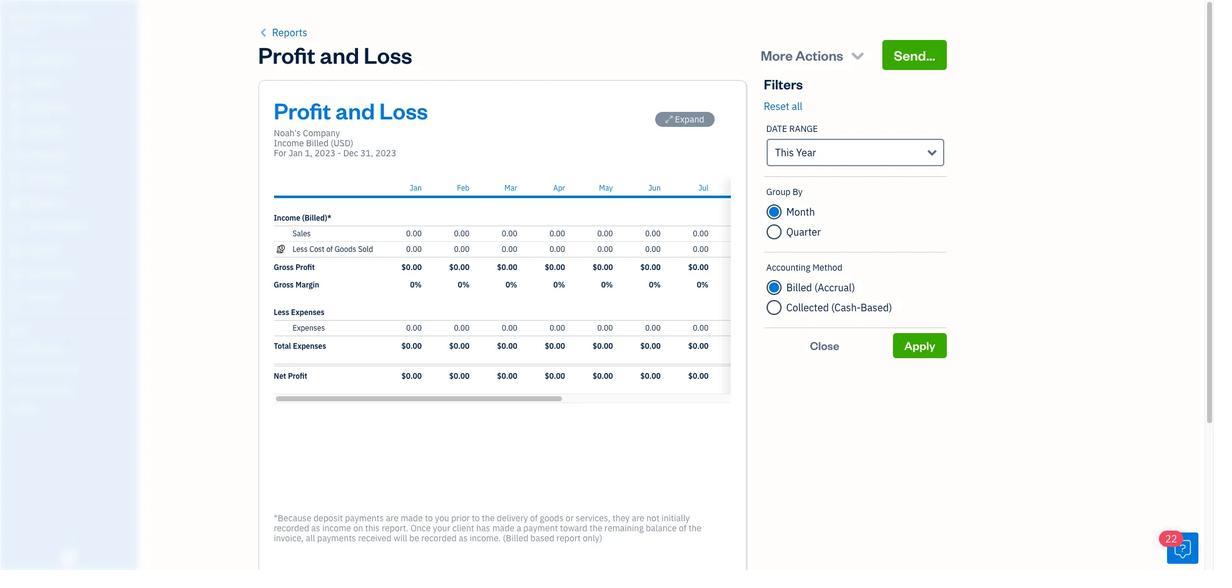 Task type: describe. For each thing, give the bounding box(es) containing it.
8 0% from the left
[[745, 280, 756, 290]]

send… button
[[883, 40, 947, 70]]

sales
[[293, 229, 311, 238]]

they
[[613, 513, 630, 524]]

profit right net on the bottom left
[[288, 372, 307, 381]]

not
[[647, 513, 659, 524]]

team members image
[[9, 344, 134, 354]]

collected
[[786, 302, 829, 314]]

1,
[[305, 148, 312, 159]]

22 button
[[1159, 531, 1198, 564]]

aug
[[743, 183, 756, 193]]

expand
[[675, 114, 704, 125]]

this
[[775, 146, 794, 159]]

company inside noah's company owner
[[44, 11, 87, 24]]

1 horizontal spatial as
[[459, 533, 468, 544]]

2 income from the top
[[274, 213, 300, 223]]

for
[[274, 148, 287, 159]]

category image
[[274, 324, 288, 334]]

initially
[[662, 513, 690, 524]]

jul
[[698, 183, 709, 193]]

deposit
[[313, 513, 343, 524]]

2 horizontal spatial of
[[679, 523, 687, 534]]

and for profit and loss noah's company income billed (usd) for jan 1, 2023 - dec 31, 2023
[[335, 96, 375, 125]]

report
[[556, 533, 581, 544]]

services,
[[576, 513, 610, 524]]

delivery
[[497, 513, 528, 524]]

will
[[394, 533, 407, 544]]

or
[[566, 513, 574, 524]]

income
[[322, 523, 351, 534]]

1 horizontal spatial jan
[[410, 183, 422, 193]]

2 2023 from the left
[[375, 148, 396, 159]]

reset all
[[764, 100, 803, 113]]

2 are from the left
[[632, 513, 644, 524]]

dashboard image
[[8, 54, 23, 67]]

profit and loss noah's company income billed (usd) for jan 1, 2023 - dec 31, 2023
[[274, 96, 428, 159]]

toward
[[560, 523, 587, 534]]

less for less cost of goods sold
[[293, 245, 308, 254]]

billed inside accounting method option group
[[786, 282, 812, 294]]

received
[[358, 533, 392, 544]]

reset
[[764, 100, 789, 113]]

report.
[[382, 523, 408, 534]]

loss for profit and loss
[[364, 40, 412, 69]]

accounting
[[766, 262, 810, 273]]

expand button
[[655, 112, 714, 127]]

(billed
[[503, 533, 528, 544]]

cost
[[309, 245, 325, 254]]

reports
[[272, 26, 307, 39]]

1 horizontal spatial of
[[530, 513, 538, 524]]

chevrondown image
[[849, 46, 866, 64]]

mar
[[504, 183, 517, 193]]

all inside *because deposit payments are made to you prior to the delivery of goods or services, they are not initially recorded as income on this report. once your client has made a payment toward the remaining balance of the invoice, all payments received will be recorded as income. (billed based report only)
[[306, 533, 315, 544]]

1 vertical spatial expenses
[[293, 324, 325, 333]]

has
[[476, 523, 490, 534]]

0 horizontal spatial made
[[401, 513, 423, 524]]

(usd)
[[331, 138, 353, 149]]

5 0% from the left
[[601, 280, 613, 290]]

on
[[353, 523, 363, 534]]

this
[[365, 523, 380, 534]]

feb
[[457, 183, 470, 193]]

bank connections image
[[9, 384, 134, 394]]

balance
[[646, 523, 677, 534]]

31,
[[360, 148, 373, 159]]

close
[[810, 339, 839, 353]]

net
[[274, 372, 286, 381]]

quarter
[[786, 226, 821, 238]]

goods
[[335, 245, 356, 254]]

items and services image
[[9, 364, 134, 374]]

more actions
[[761, 46, 843, 64]]

profit up the margin
[[295, 263, 315, 272]]

more
[[761, 46, 793, 64]]

total
[[274, 342, 291, 351]]

be
[[409, 533, 419, 544]]

by
[[793, 186, 803, 198]]

settings image
[[9, 404, 134, 414]]

profit inside profit and loss noah's company income billed (usd) for jan 1, 2023 - dec 31, 2023
[[274, 96, 331, 125]]

(accrual)
[[814, 282, 855, 294]]

2 horizontal spatial the
[[689, 523, 701, 534]]

billed inside profit and loss noah's company income billed (usd) for jan 1, 2023 - dec 31, 2023
[[306, 138, 329, 149]]

group
[[766, 186, 791, 198]]

main element
[[0, 0, 169, 571]]

close button
[[764, 334, 886, 359]]

noah's inside noah's company owner
[[10, 11, 41, 24]]

jun
[[648, 183, 661, 193]]

loss for profit and loss noah's company income billed (usd) for jan 1, 2023 - dec 31, 2023
[[379, 96, 428, 125]]

1 vertical spatial payments
[[317, 533, 356, 544]]

report image
[[8, 292, 23, 305]]

group by option group
[[766, 202, 944, 242]]

range
[[789, 123, 818, 135]]

money image
[[8, 245, 23, 257]]

1 0% from the left
[[410, 280, 422, 290]]

may
[[599, 183, 613, 193]]

2 0% from the left
[[458, 280, 470, 290]]

net profit
[[274, 372, 307, 381]]

total expenses
[[274, 342, 326, 351]]

*because
[[274, 513, 311, 524]]

income.
[[470, 533, 501, 544]]

collected (cash-based)
[[786, 302, 892, 314]]

freshbooks image
[[59, 551, 79, 566]]

22
[[1165, 533, 1177, 546]]

noah's company owner
[[10, 11, 87, 34]]



Task type: vqa. For each thing, say whether or not it's contained in the screenshot.


Task type: locate. For each thing, give the bounding box(es) containing it.
1 vertical spatial less
[[274, 308, 289, 317]]

gross for gross margin
[[274, 280, 294, 290]]

sold
[[358, 245, 373, 254]]

3 0% from the left
[[506, 280, 517, 290]]

to right prior
[[472, 513, 480, 524]]

as left the income
[[311, 523, 320, 534]]

1 income from the top
[[274, 138, 304, 149]]

based
[[530, 533, 554, 544]]

expand image
[[665, 115, 673, 125]]

0%
[[410, 280, 422, 290], [458, 280, 470, 290], [506, 280, 517, 290], [553, 280, 565, 290], [601, 280, 613, 290], [649, 280, 661, 290], [697, 280, 709, 290], [745, 280, 756, 290]]

the up the income.
[[482, 513, 495, 524]]

noah's up for
[[274, 128, 301, 139]]

0 horizontal spatial are
[[386, 513, 399, 524]]

of left goods
[[530, 513, 538, 524]]

payments down deposit
[[317, 533, 356, 544]]

expenses for less expenses
[[291, 308, 324, 317]]

2 gross from the top
[[274, 280, 294, 290]]

owner
[[10, 25, 33, 34]]

prior
[[451, 513, 470, 524]]

margin
[[295, 280, 319, 290]]

jan left 1,
[[289, 148, 303, 159]]

less cost of goods sold
[[293, 245, 373, 254]]

date range
[[766, 123, 818, 135]]

payment image
[[8, 150, 23, 162]]

client
[[452, 523, 474, 534]]

company inside profit and loss noah's company income billed (usd) for jan 1, 2023 - dec 31, 2023
[[303, 128, 340, 139]]

0 vertical spatial all
[[792, 100, 803, 113]]

0 horizontal spatial jan
[[289, 148, 303, 159]]

1 vertical spatial jan
[[410, 183, 422, 193]]

goods
[[540, 513, 564, 524]]

this year
[[775, 146, 816, 159]]

1 horizontal spatial noah's
[[274, 128, 301, 139]]

1 vertical spatial income
[[274, 213, 300, 223]]

0 vertical spatial expenses
[[291, 308, 324, 317]]

group by group
[[766, 186, 944, 242]]

and for profit and loss
[[320, 40, 359, 69]]

billed
[[306, 138, 329, 149], [786, 282, 812, 294]]

0 vertical spatial less
[[293, 245, 308, 254]]

estimate image
[[8, 102, 23, 115]]

0 horizontal spatial company
[[44, 11, 87, 24]]

0 horizontal spatial of
[[326, 245, 333, 254]]

gross profit
[[274, 263, 315, 272]]

1 horizontal spatial to
[[472, 513, 480, 524]]

resource center badge image
[[1167, 533, 1198, 564]]

reports button
[[258, 25, 307, 40]]

less
[[293, 245, 308, 254], [274, 308, 289, 317]]

reset all button
[[764, 99, 803, 114]]

0 horizontal spatial the
[[482, 513, 495, 524]]

dec
[[343, 148, 358, 159]]

4 0% from the left
[[553, 280, 565, 290]]

of
[[326, 245, 333, 254], [530, 513, 538, 524], [679, 523, 687, 534]]

0 horizontal spatial less
[[274, 308, 289, 317]]

made left a
[[492, 523, 515, 534]]

payment
[[523, 523, 558, 534]]

gross down gross profit
[[274, 280, 294, 290]]

1 horizontal spatial the
[[590, 523, 602, 534]]

0 vertical spatial payments
[[345, 513, 384, 524]]

1 vertical spatial billed
[[786, 282, 812, 294]]

7 0% from the left
[[697, 280, 709, 290]]

jan inside profit and loss noah's company income billed (usd) for jan 1, 2023 - dec 31, 2023
[[289, 148, 303, 159]]

are left not on the bottom right of the page
[[632, 513, 644, 524]]

billed down "accounting method"
[[786, 282, 812, 294]]

apr
[[553, 183, 565, 193]]

date
[[766, 123, 787, 135]]

all inside button
[[792, 100, 803, 113]]

expenses down less expenses
[[293, 324, 325, 333]]

gross
[[274, 263, 294, 272], [274, 280, 294, 290]]

based)
[[861, 302, 892, 314]]

company
[[44, 11, 87, 24], [303, 128, 340, 139]]

jan
[[289, 148, 303, 159], [410, 183, 422, 193]]

2 to from the left
[[472, 513, 480, 524]]

-
[[338, 148, 341, 159]]

invoice image
[[8, 126, 23, 138]]

1 vertical spatial company
[[303, 128, 340, 139]]

income up category icon
[[274, 213, 300, 223]]

the right balance
[[689, 523, 701, 534]]

recorded down you
[[421, 533, 457, 544]]

once
[[410, 523, 431, 534]]

0 vertical spatial and
[[320, 40, 359, 69]]

1 horizontal spatial 2023
[[375, 148, 396, 159]]

of right cost
[[326, 245, 333, 254]]

1 vertical spatial loss
[[379, 96, 428, 125]]

profit up 1,
[[274, 96, 331, 125]]

0 vertical spatial income
[[274, 138, 304, 149]]

noah's up owner
[[10, 11, 41, 24]]

0 vertical spatial jan
[[289, 148, 303, 159]]

recorded
[[274, 523, 309, 534], [421, 533, 457, 544]]

only)
[[583, 533, 602, 544]]

all
[[792, 100, 803, 113], [306, 533, 315, 544]]

billed (accrual)
[[786, 282, 855, 294]]

(billed)*
[[302, 213, 331, 223]]

1 to from the left
[[425, 513, 433, 524]]

2 vertical spatial expenses
[[293, 342, 326, 351]]

6 0% from the left
[[649, 280, 661, 290]]

1 horizontal spatial recorded
[[421, 533, 457, 544]]

2023 left -
[[315, 148, 336, 159]]

0 horizontal spatial recorded
[[274, 523, 309, 534]]

the right toward at the bottom left
[[590, 523, 602, 534]]

group by
[[766, 186, 803, 198]]

loss inside profit and loss noah's company income billed (usd) for jan 1, 2023 - dec 31, 2023
[[379, 96, 428, 125]]

recorded left deposit
[[274, 523, 309, 534]]

jan left 'feb'
[[410, 183, 422, 193]]

and right "reports" button
[[320, 40, 359, 69]]

less expenses
[[274, 308, 324, 317]]

0 vertical spatial company
[[44, 11, 87, 24]]

1 are from the left
[[386, 513, 399, 524]]

0 horizontal spatial to
[[425, 513, 433, 524]]

and
[[320, 40, 359, 69], [335, 96, 375, 125]]

made up be
[[401, 513, 423, 524]]

are up will
[[386, 513, 399, 524]]

expenses
[[291, 308, 324, 317], [293, 324, 325, 333], [293, 342, 326, 351]]

all right reset
[[792, 100, 803, 113]]

filters
[[764, 75, 803, 93]]

income (billed)*
[[274, 213, 331, 223]]

and inside profit and loss noah's company income billed (usd) for jan 1, 2023 - dec 31, 2023
[[335, 96, 375, 125]]

apply button
[[893, 334, 947, 359]]

chevronleft image
[[258, 25, 270, 40]]

accounting method group
[[766, 262, 944, 318]]

date range element
[[764, 114, 947, 177]]

income inside profit and loss noah's company income billed (usd) for jan 1, 2023 - dec 31, 2023
[[274, 138, 304, 149]]

1 horizontal spatial company
[[303, 128, 340, 139]]

2023
[[315, 148, 336, 159], [375, 148, 396, 159]]

0 vertical spatial loss
[[364, 40, 412, 69]]

accounting method option group
[[766, 278, 944, 318]]

method
[[812, 262, 842, 273]]

less for less expenses
[[274, 308, 289, 317]]

0.00
[[406, 229, 422, 238], [454, 229, 470, 238], [502, 229, 517, 238], [550, 229, 565, 238], [597, 229, 613, 238], [645, 229, 661, 238], [693, 229, 709, 238], [741, 229, 756, 238], [406, 245, 422, 254], [454, 245, 470, 254], [502, 245, 517, 254], [550, 245, 565, 254], [597, 245, 613, 254], [645, 245, 661, 254], [693, 245, 709, 254], [741, 245, 756, 254], [406, 324, 422, 333], [454, 324, 470, 333], [502, 324, 517, 333], [550, 324, 565, 333], [597, 324, 613, 333], [645, 324, 661, 333], [693, 324, 709, 333], [741, 324, 756, 333]]

actions
[[795, 46, 843, 64]]

invoice,
[[274, 533, 304, 544]]

as down prior
[[459, 533, 468, 544]]

1 vertical spatial noah's
[[274, 128, 301, 139]]

and up (usd)
[[335, 96, 375, 125]]

expense image
[[8, 173, 23, 186]]

billed left -
[[306, 138, 329, 149]]

month
[[786, 206, 815, 218]]

made
[[401, 513, 423, 524], [492, 523, 515, 534]]

0 vertical spatial billed
[[306, 138, 329, 149]]

your
[[433, 523, 450, 534]]

0 vertical spatial noah's
[[10, 11, 41, 24]]

as
[[311, 523, 320, 534], [459, 533, 468, 544]]

1 2023 from the left
[[315, 148, 336, 159]]

less down sales
[[293, 245, 308, 254]]

you
[[435, 513, 449, 524]]

payments
[[345, 513, 384, 524], [317, 533, 356, 544]]

payments up received
[[345, 513, 384, 524]]

0 horizontal spatial as
[[311, 523, 320, 534]]

1 vertical spatial all
[[306, 533, 315, 544]]

expenses right total
[[293, 342, 326, 351]]

1 horizontal spatial billed
[[786, 282, 812, 294]]

$0.00
[[401, 263, 422, 272], [449, 263, 470, 272], [497, 263, 517, 272], [545, 263, 565, 272], [593, 263, 613, 272], [640, 263, 661, 272], [688, 263, 709, 272], [736, 263, 756, 272], [401, 342, 422, 351], [449, 342, 470, 351], [497, 342, 517, 351], [545, 342, 565, 351], [593, 342, 613, 351], [640, 342, 661, 351], [688, 342, 709, 351], [736, 342, 756, 351], [401, 372, 422, 381], [449, 372, 470, 381], [497, 372, 517, 381], [545, 372, 565, 381], [593, 372, 613, 381], [640, 372, 661, 381], [688, 372, 709, 381], [736, 372, 756, 381]]

of right balance
[[679, 523, 687, 534]]

send…
[[894, 46, 935, 64]]

noah's inside profit and loss noah's company income billed (usd) for jan 1, 2023 - dec 31, 2023
[[274, 128, 301, 139]]

gross for gross profit
[[274, 263, 294, 272]]

remaining
[[604, 523, 644, 534]]

apps image
[[9, 324, 134, 334]]

timer image
[[8, 221, 23, 233]]

*because deposit payments are made to you prior to the delivery of goods or services, they are not initially recorded as income on this report. once your client has made a payment toward the remaining balance of the invoice, all payments received will be recorded as income. (billed based report only)
[[274, 513, 701, 544]]

all right invoice,
[[306, 533, 315, 544]]

(cash-
[[831, 302, 861, 314]]

profit down reports
[[258, 40, 315, 69]]

1 horizontal spatial less
[[293, 245, 308, 254]]

1 horizontal spatial are
[[632, 513, 644, 524]]

chart image
[[8, 268, 23, 281]]

more actions button
[[749, 40, 878, 70]]

a
[[517, 523, 521, 534]]

client image
[[8, 78, 23, 91]]

gross up gross margin
[[274, 263, 294, 272]]

2023 right '31,' on the top left
[[375, 148, 396, 159]]

0 horizontal spatial billed
[[306, 138, 329, 149]]

0 horizontal spatial 2023
[[315, 148, 336, 159]]

1 vertical spatial gross
[[274, 280, 294, 290]]

1 horizontal spatial made
[[492, 523, 515, 534]]

year
[[796, 146, 816, 159]]

1 gross from the top
[[274, 263, 294, 272]]

0 horizontal spatial noah's
[[10, 11, 41, 24]]

gross margin
[[274, 280, 319, 290]]

apply
[[904, 339, 935, 353]]

project image
[[8, 197, 23, 210]]

1 vertical spatial and
[[335, 96, 375, 125]]

expenses down the margin
[[291, 308, 324, 317]]

loss
[[364, 40, 412, 69], [379, 96, 428, 125]]

the
[[482, 513, 495, 524], [590, 523, 602, 534], [689, 523, 701, 534]]

profit and loss
[[258, 40, 412, 69]]

expenses for total expenses
[[293, 342, 326, 351]]

income
[[274, 138, 304, 149], [274, 213, 300, 223]]

income left 1,
[[274, 138, 304, 149]]

1 horizontal spatial all
[[792, 100, 803, 113]]

to left you
[[425, 513, 433, 524]]

0 horizontal spatial all
[[306, 533, 315, 544]]

category image
[[274, 229, 288, 239]]

Date Range field
[[766, 139, 944, 166]]

less up category image
[[274, 308, 289, 317]]

0 vertical spatial gross
[[274, 263, 294, 272]]



